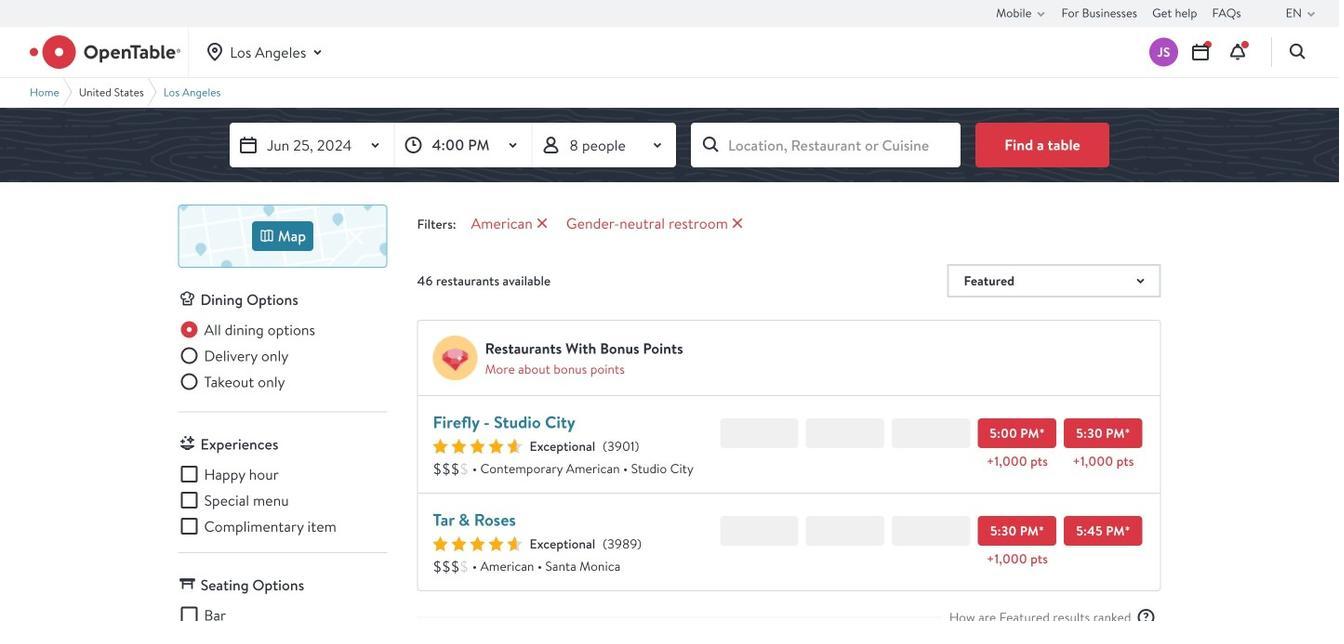 Task type: vqa. For each thing, say whether or not it's contained in the screenshot.
Jan
no



Task type: describe. For each thing, give the bounding box(es) containing it.
4.7 stars image
[[433, 439, 522, 454]]

opentable logo image
[[30, 35, 181, 69]]

2 group from the top
[[178, 463, 387, 538]]



Task type: locate. For each thing, give the bounding box(es) containing it.
group
[[178, 319, 387, 397], [178, 463, 387, 538]]

1 group from the top
[[178, 319, 387, 397]]

None radio
[[178, 371, 285, 393]]

4.8 stars image
[[433, 537, 522, 552]]

bonus point image
[[433, 336, 478, 380]]

None radio
[[178, 319, 315, 341], [178, 345, 289, 367], [178, 319, 315, 341], [178, 345, 289, 367]]

1 vertical spatial group
[[178, 463, 387, 538]]

0 vertical spatial group
[[178, 319, 387, 397]]

Please input a Location, Restaurant or Cuisine field
[[691, 123, 961, 167]]

None field
[[691, 123, 961, 167]]



